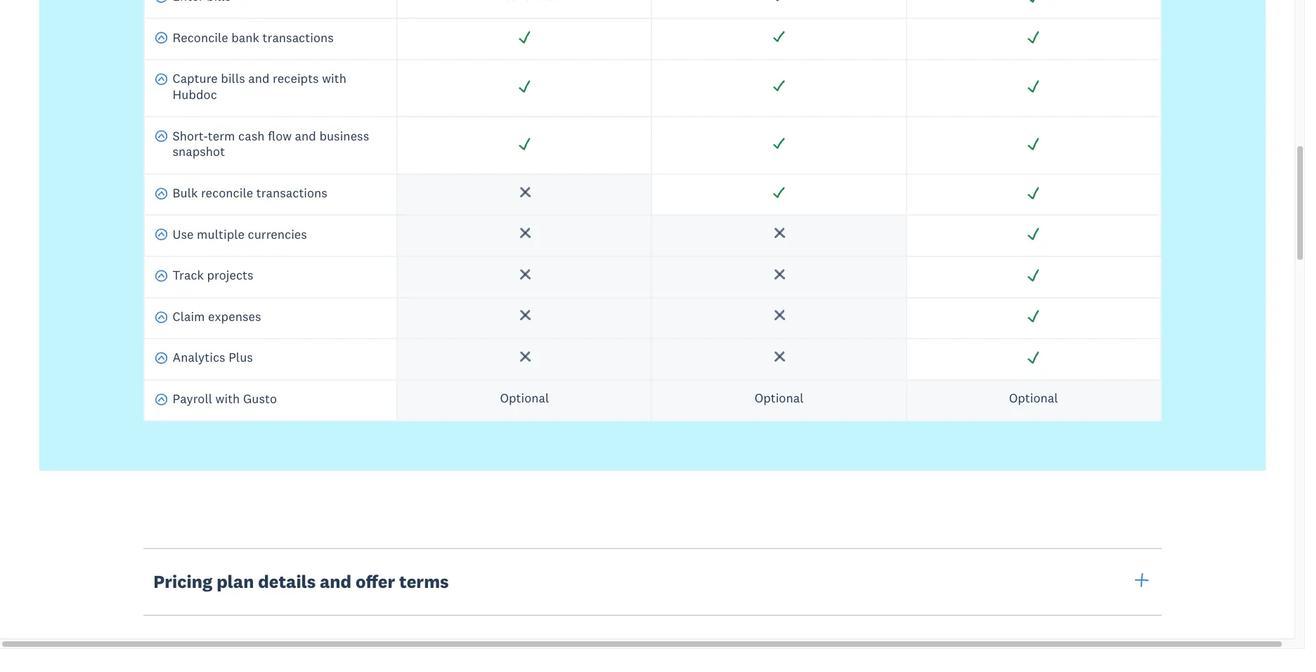 Task type: vqa. For each thing, say whether or not it's contained in the screenshot.
are
no



Task type: locate. For each thing, give the bounding box(es) containing it.
capture bills and receipts with hubdoc
[[173, 70, 347, 103]]

and inside dropdown button
[[320, 571, 352, 593]]

excluded image for bulk reconcile transactions
[[517, 185, 532, 200]]

currencies
[[248, 226, 307, 242]]

transactions
[[263, 29, 334, 45], [256, 185, 328, 201]]

pricing plan details and offer terms button
[[144, 548, 1162, 617]]

track projects button
[[155, 267, 254, 287]]

track projects
[[173, 267, 254, 283]]

1 vertical spatial with
[[216, 391, 240, 407]]

receipts
[[273, 70, 319, 87]]

1 horizontal spatial and
[[295, 128, 316, 144]]

0 vertical spatial and
[[248, 70, 270, 87]]

2 horizontal spatial optional
[[1010, 390, 1059, 406]]

2 horizontal spatial and
[[320, 571, 352, 593]]

1 horizontal spatial optional
[[755, 390, 804, 406]]

and
[[248, 70, 270, 87], [295, 128, 316, 144], [320, 571, 352, 593]]

projects
[[207, 267, 254, 283]]

offer
[[356, 571, 395, 593]]

reconcile
[[173, 29, 228, 45]]

2 vertical spatial and
[[320, 571, 352, 593]]

excluded image
[[517, 227, 532, 241], [772, 227, 787, 241], [517, 309, 532, 324], [772, 309, 787, 324]]

excluded image for analytics plus
[[517, 350, 532, 365]]

hubdoc
[[173, 86, 217, 103]]

and right bills on the left top of the page
[[248, 70, 270, 87]]

transactions for reconcile bank transactions
[[263, 29, 334, 45]]

excluded image
[[517, 185, 532, 200], [517, 268, 532, 283], [772, 268, 787, 283], [517, 350, 532, 365], [772, 350, 787, 365]]

plan
[[217, 571, 254, 593]]

1 horizontal spatial with
[[322, 70, 347, 87]]

0 horizontal spatial and
[[248, 70, 270, 87]]

0 vertical spatial transactions
[[263, 29, 334, 45]]

0 horizontal spatial with
[[216, 391, 240, 407]]

with
[[322, 70, 347, 87], [216, 391, 240, 407]]

analytics plus button
[[155, 350, 253, 370]]

transactions up the currencies
[[256, 185, 328, 201]]

and inside capture bills and receipts with hubdoc
[[248, 70, 270, 87]]

included image
[[772, 0, 787, 3], [1027, 0, 1041, 3], [772, 30, 787, 45], [1027, 79, 1041, 94], [517, 136, 532, 151], [772, 136, 787, 151], [1027, 185, 1041, 200], [1027, 227, 1041, 241], [1027, 350, 1041, 365]]

bank
[[232, 29, 259, 45]]

with right receipts
[[322, 70, 347, 87]]

optional
[[500, 390, 549, 406], [755, 390, 804, 406], [1010, 390, 1059, 406]]

gusto
[[243, 391, 277, 407]]

and inside short-term cash flow and business snapshot
[[295, 128, 316, 144]]

and left "offer"
[[320, 571, 352, 593]]

bills
[[221, 70, 245, 87]]

with left gusto at the bottom left of page
[[216, 391, 240, 407]]

transactions up receipts
[[263, 29, 334, 45]]

and right flow
[[295, 128, 316, 144]]

1 vertical spatial and
[[295, 128, 316, 144]]

terms
[[399, 571, 449, 593]]

0 vertical spatial with
[[322, 70, 347, 87]]

bulk
[[173, 185, 198, 201]]

1 vertical spatial transactions
[[256, 185, 328, 201]]

short-term cash flow and business snapshot
[[173, 128, 369, 160]]

0 horizontal spatial optional
[[500, 390, 549, 406]]

included image
[[517, 30, 532, 45], [1027, 30, 1041, 45], [517, 79, 532, 94], [772, 79, 787, 94], [1027, 136, 1041, 151], [772, 185, 787, 200], [1027, 268, 1041, 283], [1027, 309, 1041, 324]]

cash
[[238, 128, 265, 144]]

reconcile bank transactions
[[173, 29, 334, 45]]

payroll
[[173, 391, 212, 407]]

payroll with gusto button
[[155, 391, 277, 411]]



Task type: describe. For each thing, give the bounding box(es) containing it.
analytics
[[173, 350, 225, 366]]

2 optional from the left
[[755, 390, 804, 406]]

claim expenses button
[[155, 308, 261, 328]]

use
[[173, 226, 194, 242]]

excluded image for track projects
[[517, 268, 532, 283]]

flow
[[268, 128, 292, 144]]

use multiple currencies
[[173, 226, 307, 242]]

term
[[208, 128, 235, 144]]

snapshot
[[173, 144, 225, 160]]

capture bills and receipts with hubdoc button
[[155, 70, 387, 106]]

multiple
[[197, 226, 245, 242]]

pricing plan details and offer terms
[[153, 571, 449, 593]]

with inside capture bills and receipts with hubdoc
[[322, 70, 347, 87]]

bulk reconcile transactions button
[[155, 185, 328, 205]]

payroll with gusto
[[173, 391, 277, 407]]

short-
[[173, 128, 208, 144]]

business
[[320, 128, 369, 144]]

details
[[258, 571, 316, 593]]

short-term cash flow and business snapshot button
[[155, 128, 387, 164]]

plus
[[229, 350, 253, 366]]

use multiple currencies button
[[155, 226, 307, 246]]

analytics plus
[[173, 350, 253, 366]]

1 optional from the left
[[500, 390, 549, 406]]

3 optional from the left
[[1010, 390, 1059, 406]]

reconcile bank transactions button
[[155, 29, 334, 49]]

expenses
[[208, 308, 261, 325]]

capture
[[173, 70, 218, 87]]

transactions for bulk reconcile transactions
[[256, 185, 328, 201]]

claim expenses
[[173, 308, 261, 325]]

pricing
[[153, 571, 213, 593]]

bulk reconcile transactions
[[173, 185, 328, 201]]

reconcile
[[201, 185, 253, 201]]

track
[[173, 267, 204, 283]]

claim
[[173, 308, 205, 325]]



